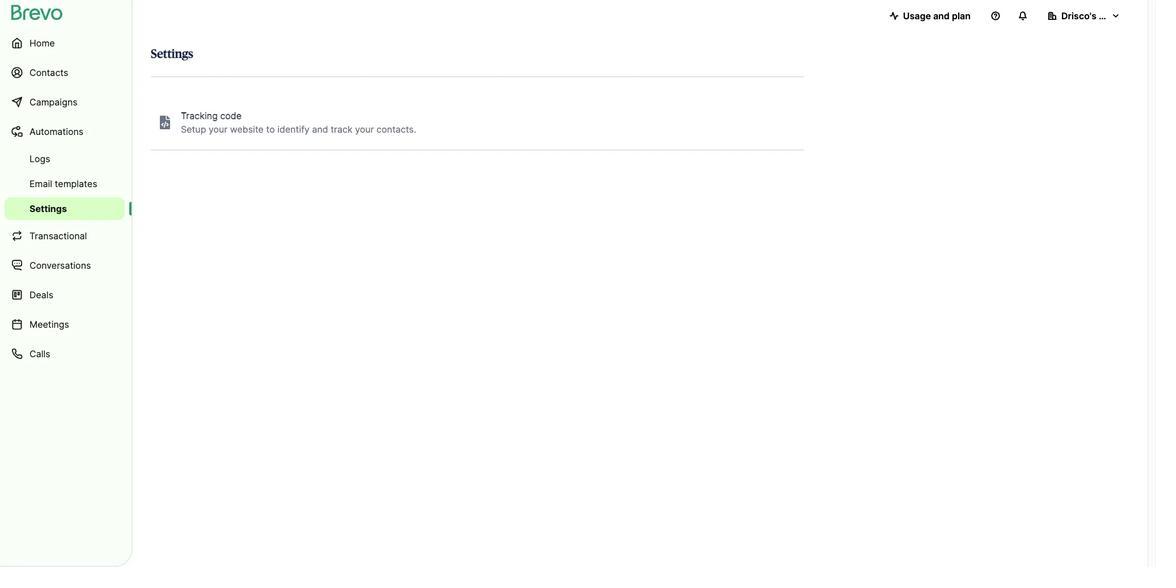 Task type: locate. For each thing, give the bounding box(es) containing it.
drinks
[[1100, 10, 1128, 22]]

1 your from the left
[[209, 124, 228, 135]]

campaigns
[[30, 96, 78, 108]]

usage and plan button
[[881, 5, 980, 27]]

1 horizontal spatial your
[[355, 124, 374, 135]]

meetings
[[30, 319, 69, 330]]

contacts.
[[377, 124, 416, 135]]

1 horizontal spatial and
[[934, 10, 950, 22]]

contacts
[[30, 67, 68, 78]]

code
[[220, 110, 242, 121]]

your right track
[[355, 124, 374, 135]]

tracking
[[181, 110, 218, 121]]

and left track
[[312, 124, 328, 135]]

automations
[[30, 126, 84, 137]]

campaigns link
[[5, 89, 125, 116]]

conversations link
[[5, 252, 125, 279]]

setup
[[181, 124, 206, 135]]

home
[[30, 37, 55, 49]]

logs link
[[5, 148, 125, 170]]

usage
[[904, 10, 932, 22]]

0 horizontal spatial and
[[312, 124, 328, 135]]

to
[[266, 124, 275, 135]]

settings
[[151, 48, 193, 60], [30, 203, 67, 214]]

identify
[[278, 124, 310, 135]]

tracking code image
[[160, 116, 170, 129]]

and inside button
[[934, 10, 950, 22]]

1 vertical spatial and
[[312, 124, 328, 135]]

0 vertical spatial and
[[934, 10, 950, 22]]

home link
[[5, 30, 125, 57]]

logs
[[30, 153, 50, 165]]

website
[[230, 124, 264, 135]]

email templates link
[[5, 172, 125, 195]]

conversations
[[30, 260, 91, 271]]

and
[[934, 10, 950, 22], [312, 124, 328, 135]]

transactional
[[30, 230, 87, 242]]

0 vertical spatial settings
[[151, 48, 193, 60]]

usage and plan
[[904, 10, 971, 22]]

1 vertical spatial settings
[[30, 203, 67, 214]]

your down the code
[[209, 124, 228, 135]]

drisco's drinks
[[1062, 10, 1128, 22]]

calls link
[[5, 340, 125, 368]]

deals
[[30, 289, 53, 301]]

your
[[209, 124, 228, 135], [355, 124, 374, 135]]

and left plan
[[934, 10, 950, 22]]

0 horizontal spatial settings
[[30, 203, 67, 214]]

deals link
[[5, 281, 125, 309]]

transactional link
[[5, 222, 125, 250]]

0 horizontal spatial your
[[209, 124, 228, 135]]



Task type: vqa. For each thing, say whether or not it's contained in the screenshot.
'Contacts' corresponding to Contacts in Workflows
no



Task type: describe. For each thing, give the bounding box(es) containing it.
email
[[30, 178, 52, 189]]

1 horizontal spatial settings
[[151, 48, 193, 60]]

automations link
[[5, 118, 125, 145]]

settings link
[[5, 197, 125, 220]]

plan
[[952, 10, 971, 22]]

meetings link
[[5, 311, 125, 338]]

email templates
[[30, 178, 97, 189]]

tracking code setup your website to identify and track your contacts.
[[181, 110, 416, 135]]

and inside the tracking code setup your website to identify and track your contacts.
[[312, 124, 328, 135]]

track
[[331, 124, 353, 135]]

contacts link
[[5, 59, 125, 86]]

templates
[[55, 178, 97, 189]]

drisco's drinks button
[[1039, 5, 1130, 27]]

calls
[[30, 348, 50, 360]]

drisco's
[[1062, 10, 1097, 22]]

2 your from the left
[[355, 124, 374, 135]]



